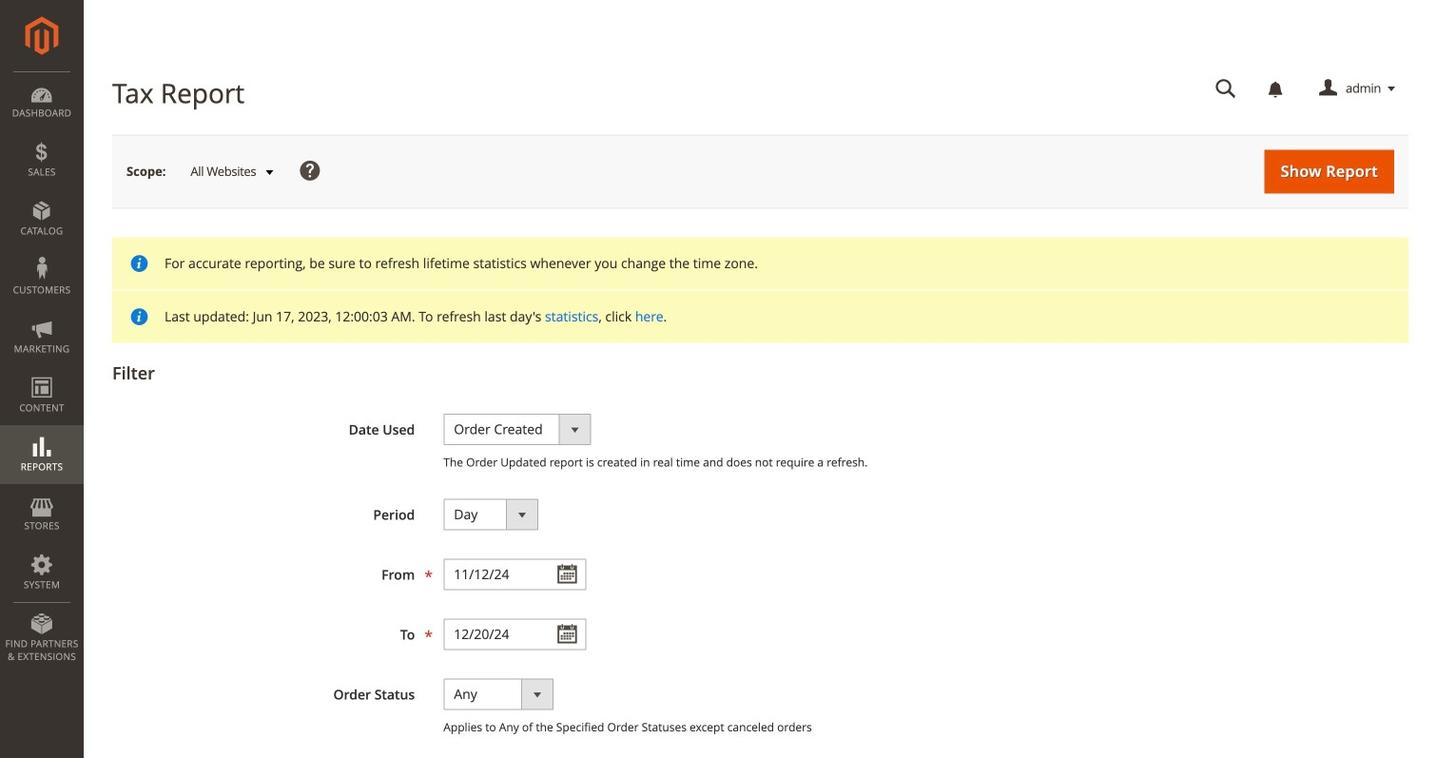Task type: vqa. For each thing, say whether or not it's contained in the screenshot.
menu bar
yes



Task type: locate. For each thing, give the bounding box(es) containing it.
magento admin panel image
[[25, 16, 59, 55]]

menu bar
[[0, 71, 84, 673]]

None text field
[[1203, 72, 1251, 106], [444, 559, 586, 590], [444, 619, 586, 650], [1203, 72, 1251, 106], [444, 559, 586, 590], [444, 619, 586, 650]]



